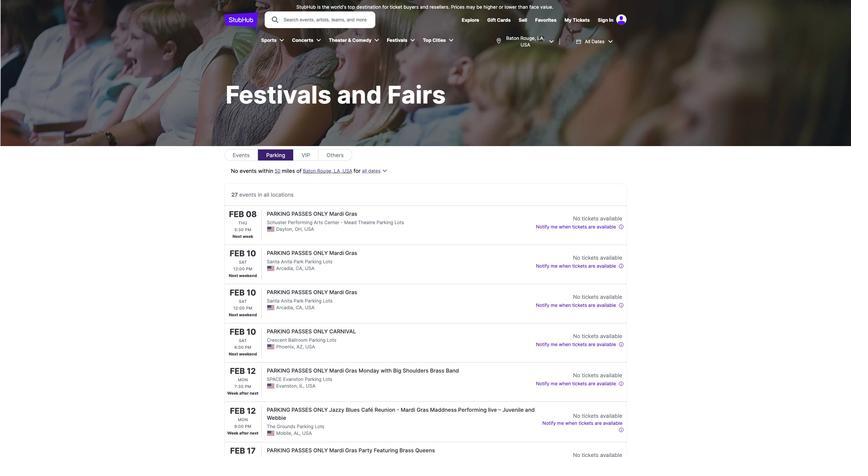 Task type: vqa. For each thing, say whether or not it's contained in the screenshot.


Task type: locate. For each thing, give the bounding box(es) containing it.
after down the 7:30
[[239, 391, 249, 396]]

santa
[[267, 259, 280, 265], [267, 298, 280, 304]]

1 vertical spatial baton
[[303, 168, 316, 174]]

the grounds parking lots
[[267, 424, 324, 430]]

no for tooltip icon for 08
[[573, 215, 580, 222]]

1 anita from the top
[[281, 259, 292, 265]]

santa anita park parking lots
[[267, 259, 332, 265], [267, 298, 332, 304]]

with
[[381, 368, 392, 374]]

tooltip image
[[619, 264, 624, 269], [619, 303, 624, 308], [619, 342, 624, 348], [619, 382, 624, 387]]

week down 9:00
[[227, 431, 238, 436]]

1 vertical spatial santa anita park parking lots
[[267, 298, 332, 304]]

comedy
[[352, 37, 372, 43]]

1 vertical spatial all
[[264, 192, 269, 198]]

12 inside feb 12 mon 7:30 pm week after next
[[247, 367, 256, 376]]

parking up us national flag icon
[[267, 289, 290, 296]]

7:30
[[235, 385, 244, 390]]

1 horizontal spatial performing
[[458, 407, 487, 414]]

usa for us national flag image corresponding to feb 12 mon 7:30 pm week after next
[[306, 383, 316, 389]]

oh,
[[295, 226, 303, 232]]

1 vertical spatial and
[[337, 80, 382, 109]]

0 vertical spatial 12
[[247, 367, 256, 376]]

1 horizontal spatial -
[[397, 407, 399, 414]]

baton inside baton rouge, la, usa
[[506, 35, 519, 41]]

12 inside the 'feb 12 mon 9:00 pm week after next'
[[247, 407, 256, 416]]

2 tooltip image from the top
[[619, 303, 624, 308]]

gift cards
[[487, 17, 511, 23]]

2 only from the top
[[313, 250, 328, 257]]

after for parking passes only mardi gras monday with big shoulders brass band
[[239, 391, 249, 396]]

live
[[488, 407, 497, 414]]

0 vertical spatial feb 10 sat 12:00 pm next weekend
[[229, 249, 257, 278]]

next inside feb 12 mon 7:30 pm week after next
[[250, 391, 259, 396]]

2 next from the top
[[250, 431, 259, 436]]

0 horizontal spatial baton
[[303, 168, 316, 174]]

events down events
[[240, 168, 257, 174]]

gras
[[345, 211, 357, 217], [345, 250, 357, 257], [345, 289, 357, 296], [345, 368, 357, 374], [417, 407, 429, 414], [345, 448, 357, 454]]

santa anita park parking lots down the oh,
[[267, 259, 332, 265]]

1 vertical spatial next
[[250, 431, 259, 436]]

mon for parking passes only mardi gras monday with big shoulders brass band
[[238, 378, 248, 383]]

0 horizontal spatial brass
[[400, 448, 414, 454]]

tooltip image for us national flag image corresponding to feb 10 sat 12:00 pm next weekend
[[619, 264, 624, 269]]

tooltip image for us national flag image for feb 10 sat 8:00 pm next weekend
[[619, 342, 624, 348]]

- left mead
[[341, 220, 343, 225]]

festivals
[[387, 37, 407, 43], [226, 80, 331, 109]]

12 down feb 10 sat 8:00 pm next weekend
[[247, 367, 256, 376]]

1 12 from the top
[[247, 367, 256, 376]]

usa inside baton rouge, la, usa
[[521, 42, 530, 48]]

27
[[231, 192, 238, 198]]

2 vertical spatial sat
[[239, 339, 247, 344]]

1 vertical spatial rouge,
[[317, 168, 333, 174]]

12 for parking passes only jazzy blues café reunion - mardi gras maddness performing live – juvenile and webbie
[[247, 407, 256, 416]]

no for tooltip image corresponding to us national flag icon
[[573, 294, 580, 301]]

pm up week
[[245, 227, 251, 233]]

brass left queens
[[400, 448, 414, 454]]

0 horizontal spatial la,
[[334, 168, 341, 174]]

0 vertical spatial sat
[[239, 260, 247, 265]]

parking
[[266, 152, 285, 159], [377, 220, 393, 225], [305, 259, 322, 265], [305, 298, 322, 304], [309, 338, 326, 343], [305, 377, 322, 382], [297, 424, 314, 430]]

3 passes from the top
[[292, 289, 312, 296]]

performing inside "parking passes only jazzy blues café reunion - mardi gras maddness performing live – juvenile and webbie"
[[458, 407, 487, 414]]

higher
[[484, 4, 498, 10]]

café
[[361, 407, 373, 414]]

9:00
[[234, 424, 244, 429]]

for
[[383, 4, 389, 10], [354, 168, 361, 174]]

4 passes from the top
[[292, 328, 312, 335]]

3 only from the top
[[313, 289, 328, 296]]

blues
[[346, 407, 360, 414]]

0 vertical spatial la,
[[537, 35, 545, 41]]

explore
[[462, 17, 479, 23]]

weekend
[[239, 273, 257, 278], [239, 313, 257, 318], [239, 352, 257, 357]]

2 parking from the top
[[267, 250, 290, 257]]

performing up the oh,
[[288, 220, 313, 225]]

tooltip image for 12
[[619, 428, 624, 433]]

1 vertical spatial weekend
[[239, 313, 257, 318]]

passes inside "parking passes only jazzy blues café reunion - mardi gras maddness performing live – juvenile and webbie"
[[292, 407, 312, 414]]

5 us national flag image from the top
[[267, 431, 274, 436]]

1 vertical spatial arcadia,
[[276, 305, 294, 311]]

1 vertical spatial 10
[[247, 288, 256, 298]]

week
[[227, 391, 238, 396], [227, 431, 238, 436]]

2 park from the top
[[294, 298, 304, 304]]

notify me when tickets are available button
[[536, 223, 624, 231], [536, 262, 624, 270], [536, 301, 624, 309], [536, 341, 624, 349], [536, 380, 624, 388], [542, 420, 624, 434]]

50 button
[[273, 166, 282, 176]]

la, down favorites
[[537, 35, 545, 41]]

of
[[297, 168, 302, 174]]

no for tooltip icon associated with 12
[[573, 413, 580, 420]]

1 parking passes only mardi gras from the top
[[267, 211, 357, 217]]

ca,
[[296, 266, 304, 271], [296, 305, 304, 311]]

0 horizontal spatial -
[[341, 220, 343, 225]]

0 vertical spatial park
[[294, 259, 304, 265]]

after down 9:00
[[239, 431, 249, 436]]

phoenix, az, usa
[[276, 344, 315, 350]]

1 vertical spatial ca,
[[296, 305, 304, 311]]

1 feb 10 sat 12:00 pm next weekend from the top
[[229, 249, 257, 278]]

0 vertical spatial rouge,
[[521, 35, 536, 41]]

5 parking from the top
[[267, 368, 290, 374]]

tickets
[[582, 215, 599, 222], [572, 224, 587, 230], [582, 255, 599, 261], [572, 263, 587, 269], [582, 294, 599, 301], [572, 303, 587, 308], [582, 333, 599, 340], [572, 342, 587, 348], [582, 372, 599, 379], [572, 381, 587, 387], [582, 413, 599, 420], [579, 421, 593, 426]]

next up 17
[[250, 431, 259, 436]]

1 vertical spatial after
[[239, 431, 249, 436]]

park down the oh,
[[294, 259, 304, 265]]

1 week from the top
[[227, 391, 238, 396]]

1 horizontal spatial festivals
[[387, 37, 407, 43]]

usa for us national flag image corresponding to feb 10 sat 12:00 pm next weekend
[[305, 266, 315, 271]]

1 vertical spatial events
[[239, 192, 256, 198]]

festivals for festivals
[[387, 37, 407, 43]]

1 horizontal spatial rouge,
[[521, 35, 536, 41]]

rouge, inside baton rouge, la, usa
[[521, 35, 536, 41]]

destination
[[357, 4, 381, 10]]

mon up the 7:30
[[238, 378, 248, 383]]

pm left us national flag icon
[[246, 306, 252, 311]]

carnival
[[329, 328, 356, 335]]

tooltip image for 08
[[619, 225, 624, 230]]

grounds
[[277, 424, 296, 430]]

3 10 from the top
[[247, 327, 256, 337]]

2 us national flag image from the top
[[267, 266, 274, 271]]

no for tooltip image corresponding to us national flag image corresponding to feb 12 mon 7:30 pm week after next
[[573, 372, 580, 379]]

12 left 'webbie'
[[247, 407, 256, 416]]

top
[[348, 4, 355, 10]]

rouge, down others
[[317, 168, 333, 174]]

week inside the 'feb 12 mon 9:00 pm week after next'
[[227, 431, 238, 436]]

parking inside button
[[266, 152, 285, 159]]

me
[[551, 224, 558, 230], [551, 263, 558, 269], [551, 303, 558, 308], [551, 342, 558, 348], [551, 381, 558, 387], [557, 421, 564, 426]]

0 vertical spatial baton rouge, la, usa button
[[493, 31, 557, 52]]

maddness
[[430, 407, 457, 414]]

1 tooltip image from the top
[[619, 225, 624, 230]]

in
[[258, 192, 262, 198]]

1 vertical spatial tooltip image
[[619, 428, 624, 433]]

08
[[246, 210, 257, 219]]

0 vertical spatial 10
[[247, 249, 256, 259]]

0 vertical spatial weekend
[[239, 273, 257, 278]]

parking down mobile,
[[267, 448, 290, 454]]

1 horizontal spatial brass
[[430, 368, 444, 374]]

next for parking passes only jazzy blues café reunion - mardi gras maddness performing live – juvenile and webbie
[[250, 431, 259, 436]]

stubhub
[[296, 4, 316, 10]]

crescent ballroom parking lots
[[267, 338, 336, 343]]

explore link
[[462, 17, 479, 23]]

0 vertical spatial week
[[227, 391, 238, 396]]

2 mon from the top
[[238, 418, 248, 423]]

stubhub is the world's top destination for ticket buyers and resellers. prices may be higher or lower than face value.
[[296, 4, 553, 10]]

mon inside the 'feb 12 mon 9:00 pm week after next'
[[238, 418, 248, 423]]

0 vertical spatial ca,
[[296, 266, 304, 271]]

3 no tickets available from the top
[[573, 294, 622, 301]]

3 tooltip image from the top
[[619, 342, 624, 348]]

0 vertical spatial events
[[240, 168, 257, 174]]

0 vertical spatial and
[[420, 4, 428, 10]]

1 horizontal spatial baton rouge, la, usa button
[[493, 31, 557, 52]]

1 after from the top
[[239, 391, 249, 396]]

1 horizontal spatial la,
[[537, 35, 545, 41]]

for left ticket
[[383, 4, 389, 10]]

1 vertical spatial feb 10 sat 12:00 pm next weekend
[[229, 288, 257, 318]]

2 vertical spatial and
[[525, 407, 535, 414]]

next
[[233, 234, 242, 239], [229, 273, 238, 278], [229, 313, 238, 318], [229, 352, 238, 357]]

week down the 7:30
[[227, 391, 238, 396]]

- right reunion
[[397, 407, 399, 414]]

6 only from the top
[[313, 407, 328, 414]]

may
[[466, 4, 475, 10]]

no for us national flag image corresponding to feb 10 sat 12:00 pm next weekend's tooltip image
[[573, 255, 580, 261]]

0 horizontal spatial and
[[337, 80, 382, 109]]

1 horizontal spatial and
[[420, 4, 428, 10]]

all inside for all dates
[[362, 168, 367, 174]]

1 tooltip image from the top
[[619, 264, 624, 269]]

feb 10 sat 12:00 pm next weekend down week
[[229, 249, 257, 278]]

pm inside "feb 08 thu 5:30 pm next week"
[[245, 227, 251, 233]]

0 vertical spatial santa anita park parking lots
[[267, 259, 332, 265]]

dayton, oh, usa
[[276, 226, 314, 232]]

1 us national flag image from the top
[[267, 227, 274, 232]]

2 after from the top
[[239, 431, 249, 436]]

27 events in all locations
[[231, 192, 294, 198]]

0 vertical spatial 12:00
[[233, 267, 245, 272]]

baton rouge, la, usa button down others
[[303, 168, 352, 174]]

2 vertical spatial parking passes only mardi gras
[[267, 289, 357, 296]]

sell
[[519, 17, 527, 23]]

1 vertical spatial parking passes only mardi gras
[[267, 250, 357, 257]]

ticket
[[390, 4, 402, 10]]

1 vertical spatial 12:00
[[233, 306, 245, 311]]

after inside the 'feb 12 mon 9:00 pm week after next'
[[239, 431, 249, 436]]

1 vertical spatial festivals
[[226, 80, 331, 109]]

10 inside feb 10 sat 8:00 pm next weekend
[[247, 327, 256, 337]]

0 vertical spatial tooltip image
[[619, 225, 624, 230]]

us national flag image for feb 10 sat 12:00 pm next weekend
[[267, 266, 274, 271]]

1 next from the top
[[250, 391, 259, 396]]

baton rouge, la, usa button down sell link at the right top of the page
[[493, 31, 557, 52]]

next inside the 'feb 12 mon 9:00 pm week after next'
[[250, 431, 259, 436]]

3 weekend from the top
[[239, 352, 257, 357]]

0 horizontal spatial baton rouge, la, usa button
[[303, 168, 352, 174]]

next up the 'feb 12 mon 9:00 pm week after next'
[[250, 391, 259, 396]]

feb 10 sat 12:00 pm next weekend
[[229, 249, 257, 278], [229, 288, 257, 318]]

1 horizontal spatial baton
[[506, 35, 519, 41]]

0 vertical spatial after
[[239, 391, 249, 396]]

mon
[[238, 378, 248, 383], [238, 418, 248, 423]]

brass left 'band'
[[430, 368, 444, 374]]

1 weekend from the top
[[239, 273, 257, 278]]

2 sat from the top
[[239, 299, 247, 304]]

il,
[[299, 383, 305, 389]]

parking down "dayton,"
[[267, 250, 290, 257]]

1 vertical spatial santa
[[267, 298, 280, 304]]

0 vertical spatial arcadia, ca, usa
[[276, 266, 315, 271]]

rouge, down sell link at the right top of the page
[[521, 35, 536, 41]]

arcadia,
[[276, 266, 294, 271], [276, 305, 294, 311]]

tickets
[[573, 17, 590, 23]]

1 vertical spatial baton rouge, la, usa button
[[303, 168, 352, 174]]

la, down others
[[334, 168, 341, 174]]

favorites link
[[535, 17, 557, 23]]

- inside "parking passes only jazzy blues café reunion - mardi gras maddness performing live – juvenile and webbie"
[[397, 407, 399, 414]]

1 12:00 from the top
[[233, 267, 245, 272]]

usa inside no events within 50 miles of baton rouge, la, usa
[[343, 168, 352, 174]]

0 vertical spatial parking passes only mardi gras
[[267, 211, 357, 217]]

next inside feb 10 sat 8:00 pm next weekend
[[229, 352, 238, 357]]

0 vertical spatial baton
[[506, 35, 519, 41]]

7 parking from the top
[[267, 448, 290, 454]]

when
[[559, 224, 571, 230], [559, 263, 571, 269], [559, 303, 571, 308], [559, 342, 571, 348], [559, 381, 571, 387], [565, 421, 577, 426]]

tooltip image
[[619, 225, 624, 230], [619, 428, 624, 433]]

pm right the 7:30
[[245, 385, 251, 390]]

vip button
[[293, 149, 318, 161]]

santa anita park parking lots up us national flag icon
[[267, 298, 332, 304]]

us national flag image for feb 12 mon 9:00 pm week after next
[[267, 431, 274, 436]]

0 vertical spatial festivals
[[387, 37, 407, 43]]

park up parking passes only carnival
[[294, 298, 304, 304]]

usa for us national flag image for feb 08 thu 5:30 pm next week
[[304, 226, 314, 232]]

1 vertical spatial 12
[[247, 407, 256, 416]]

after inside feb 12 mon 7:30 pm week after next
[[239, 391, 249, 396]]

0 vertical spatial all
[[362, 168, 367, 174]]

parking passes only mardi gras
[[267, 211, 357, 217], [267, 250, 357, 257], [267, 289, 357, 296]]

week inside feb 12 mon 7:30 pm week after next
[[227, 391, 238, 396]]

rouge, inside no events within 50 miles of baton rouge, la, usa
[[317, 168, 333, 174]]

1 mon from the top
[[238, 378, 248, 383]]

tooltip image for us national flag icon
[[619, 303, 624, 308]]

us national flag image for feb 08 thu 5:30 pm next week
[[267, 227, 274, 232]]

4 only from the top
[[313, 328, 328, 335]]

mardi
[[329, 211, 344, 217], [329, 250, 344, 257], [329, 289, 344, 296], [329, 368, 344, 374], [401, 407, 415, 414], [329, 448, 344, 454]]

3 us national flag image from the top
[[267, 345, 274, 350]]

parking up 'webbie'
[[267, 407, 290, 414]]

1 vertical spatial week
[[227, 431, 238, 436]]

parking up "crescent"
[[267, 328, 290, 335]]

4 us national flag image from the top
[[267, 384, 274, 389]]

0 vertical spatial arcadia,
[[276, 266, 294, 271]]

6 passes from the top
[[292, 407, 312, 414]]

no for tooltip image related to us national flag image for feb 10 sat 8:00 pm next weekend
[[573, 333, 580, 340]]

1 vertical spatial performing
[[458, 407, 487, 414]]

1 vertical spatial la,
[[334, 168, 341, 174]]

all
[[362, 168, 367, 174], [264, 192, 269, 198]]

2 week from the top
[[227, 431, 238, 436]]

0 vertical spatial mon
[[238, 378, 248, 383]]

performing left live
[[458, 407, 487, 414]]

evanston, il, usa
[[276, 383, 316, 389]]

1 horizontal spatial for
[[383, 4, 389, 10]]

all left dates
[[362, 168, 367, 174]]

1 arcadia, from the top
[[276, 266, 294, 271]]

1 vertical spatial brass
[[400, 448, 414, 454]]

parking passes only mardi gras monday with big shoulders brass band
[[267, 368, 459, 374]]

passes
[[292, 211, 312, 217], [292, 250, 312, 257], [292, 289, 312, 296], [292, 328, 312, 335], [292, 368, 312, 374], [292, 407, 312, 414], [292, 448, 312, 454]]

festivals and fairs
[[226, 80, 446, 109]]

1 vertical spatial for
[[354, 168, 361, 174]]

0 horizontal spatial rouge,
[[317, 168, 333, 174]]

0 horizontal spatial festivals
[[226, 80, 331, 109]]

mon inside feb 12 mon 7:30 pm week after next
[[238, 378, 248, 383]]

parking up the space
[[267, 368, 290, 374]]

pm right 9:00
[[245, 424, 251, 429]]

1 park from the top
[[294, 259, 304, 265]]

3 parking passes only mardi gras from the top
[[267, 289, 357, 296]]

locations
[[271, 192, 294, 198]]

3 sat from the top
[[239, 339, 247, 344]]

us national flag image
[[267, 227, 274, 232], [267, 266, 274, 271], [267, 345, 274, 350], [267, 384, 274, 389], [267, 431, 274, 436]]

2 tooltip image from the top
[[619, 428, 624, 433]]

schuster
[[267, 220, 287, 225]]

favorites
[[535, 17, 557, 23]]

anita
[[281, 259, 292, 265], [281, 298, 292, 304]]

notify
[[536, 224, 550, 230], [536, 263, 550, 269], [536, 303, 550, 308], [536, 342, 550, 348], [536, 381, 550, 387], [542, 421, 556, 426]]

2 vertical spatial 10
[[247, 327, 256, 337]]

pm inside the 'feb 12 mon 9:00 pm week after next'
[[245, 424, 251, 429]]

0 vertical spatial performing
[[288, 220, 313, 225]]

0 vertical spatial next
[[250, 391, 259, 396]]

2 horizontal spatial and
[[525, 407, 535, 414]]

0 vertical spatial anita
[[281, 259, 292, 265]]

mon up 9:00
[[238, 418, 248, 423]]

1 vertical spatial sat
[[239, 299, 247, 304]]

1 vertical spatial park
[[294, 298, 304, 304]]

0 horizontal spatial for
[[354, 168, 361, 174]]

gras inside "parking passes only jazzy blues café reunion - mardi gras maddness performing live – juvenile and webbie"
[[417, 407, 429, 414]]

pm inside feb 12 mon 7:30 pm week after next
[[245, 385, 251, 390]]

for left dates
[[354, 168, 361, 174]]

2 no tickets available from the top
[[573, 255, 622, 261]]

2 12 from the top
[[247, 407, 256, 416]]

12
[[247, 367, 256, 376], [247, 407, 256, 416]]

parking up schuster
[[267, 211, 290, 217]]

baton right the of
[[303, 168, 316, 174]]

6 parking from the top
[[267, 407, 290, 414]]

feb inside feb 12 mon 7:30 pm week after next
[[230, 367, 245, 376]]

1 vertical spatial anita
[[281, 298, 292, 304]]

feb 10 sat 12:00 pm next weekend left us national flag icon
[[229, 288, 257, 318]]

baton down cards
[[506, 35, 519, 41]]

0 vertical spatial santa
[[267, 259, 280, 265]]

pm right 8:00
[[245, 345, 251, 350]]

baton inside no events within 50 miles of baton rouge, la, usa
[[303, 168, 316, 174]]

1 vertical spatial -
[[397, 407, 399, 414]]

schuster performing arts center - mead theatre parking lots
[[267, 220, 404, 225]]

1 santa anita park parking lots from the top
[[267, 259, 332, 265]]

1 10 from the top
[[247, 249, 256, 259]]

1 vertical spatial arcadia, ca, usa
[[276, 305, 315, 311]]

us national flag image for feb 12 mon 7:30 pm week after next
[[267, 384, 274, 389]]

4 tooltip image from the top
[[619, 382, 624, 387]]

2 vertical spatial weekend
[[239, 352, 257, 357]]

or
[[499, 4, 503, 10]]

1 horizontal spatial all
[[362, 168, 367, 174]]

5:30
[[234, 227, 244, 233]]

1 vertical spatial mon
[[238, 418, 248, 423]]

baton
[[506, 35, 519, 41], [303, 168, 316, 174]]

all right in
[[264, 192, 269, 198]]

events left in
[[239, 192, 256, 198]]

7 passes from the top
[[292, 448, 312, 454]]



Task type: describe. For each thing, give the bounding box(es) containing it.
face
[[529, 4, 539, 10]]

stubhub image
[[224, 11, 258, 28]]

queens
[[415, 448, 435, 454]]

week for parking passes only jazzy blues café reunion - mardi gras maddness performing live – juvenile and webbie
[[227, 431, 238, 436]]

juvenile
[[502, 407, 524, 414]]

5 no tickets available from the top
[[573, 372, 622, 379]]

events for within
[[240, 168, 257, 174]]

reunion
[[375, 407, 395, 414]]

2 10 from the top
[[247, 288, 256, 298]]

1 sat from the top
[[239, 260, 247, 265]]

next inside "feb 08 thu 5:30 pm next week"
[[233, 234, 242, 239]]

4 parking from the top
[[267, 328, 290, 335]]

feb inside feb 10 sat 8:00 pm next weekend
[[230, 327, 245, 337]]

featuring
[[374, 448, 398, 454]]

events
[[233, 152, 250, 159]]

feb 08 thu 5:30 pm next week
[[229, 210, 257, 239]]

7 only from the top
[[313, 448, 328, 454]]

mardi inside "parking passes only jazzy blues café reunion - mardi gras maddness performing live – juvenile and webbie"
[[401, 407, 415, 414]]

crescent
[[267, 338, 287, 343]]

17
[[247, 447, 256, 456]]

week for parking passes only mardi gras monday with big shoulders brass band
[[227, 391, 238, 396]]

miles
[[282, 168, 295, 174]]

festivals link
[[384, 33, 410, 48]]

feb 17
[[230, 447, 256, 456]]

12 for parking passes only mardi gras monday with big shoulders brass band
[[247, 367, 256, 376]]

concerts
[[292, 37, 313, 43]]

sell link
[[519, 17, 527, 23]]

ballroom
[[288, 338, 308, 343]]

feb 12 mon 7:30 pm week after next
[[227, 367, 259, 396]]

baton rouge, la, usa
[[506, 35, 545, 48]]

my
[[565, 17, 572, 23]]

festivals for festivals and fairs
[[226, 80, 331, 109]]

after for parking passes only jazzy blues café reunion - mardi gras maddness performing live – juvenile and webbie
[[239, 431, 249, 436]]

within
[[258, 168, 273, 174]]

la, inside no events within 50 miles of baton rouge, la, usa
[[334, 168, 341, 174]]

0 horizontal spatial all
[[264, 192, 269, 198]]

feb 10 sat 8:00 pm next weekend
[[229, 327, 257, 357]]

next for parking passes only mardi gras monday with big shoulders brass band
[[250, 391, 259, 396]]

thu
[[238, 221, 247, 226]]

mobile, al, usa
[[276, 431, 312, 437]]

in
[[609, 17, 613, 23]]

feb 12 mon 9:00 pm week after next
[[227, 407, 259, 436]]

5 only from the top
[[313, 368, 328, 374]]

az,
[[297, 344, 304, 350]]

4 no tickets available from the top
[[573, 333, 622, 340]]

theater
[[329, 37, 347, 43]]

top
[[423, 37, 431, 43]]

sports link
[[258, 33, 279, 48]]

1 only from the top
[[313, 211, 328, 217]]

us national flag image
[[267, 305, 274, 311]]

lower
[[505, 4, 517, 10]]

space
[[267, 377, 282, 382]]

theater & comedy
[[329, 37, 372, 43]]

only inside "parking passes only jazzy blues café reunion - mardi gras maddness performing live – juvenile and webbie"
[[313, 407, 328, 414]]

cities
[[433, 37, 446, 43]]

the
[[267, 424, 275, 430]]

sat inside feb 10 sat 8:00 pm next weekend
[[239, 339, 247, 344]]

for all dates
[[354, 168, 381, 174]]

weekend inside feb 10 sat 8:00 pm next weekend
[[239, 352, 257, 357]]

2 arcadia, from the top
[[276, 305, 294, 311]]

1 santa from the top
[[267, 259, 280, 265]]

0 vertical spatial brass
[[430, 368, 444, 374]]

2 arcadia, ca, usa from the top
[[276, 305, 315, 311]]

tooltip image for us national flag image corresponding to feb 12 mon 7:30 pm week after next
[[619, 382, 624, 387]]

top cities link
[[420, 33, 449, 48]]

gift
[[487, 17, 496, 23]]

2 ca, from the top
[[296, 305, 304, 311]]

sports
[[261, 37, 277, 43]]

parking button
[[258, 149, 293, 161]]

2 feb 10 sat 12:00 pm next weekend from the top
[[229, 288, 257, 318]]

value.
[[540, 4, 553, 10]]

park for us national flag icon
[[294, 298, 304, 304]]

3 parking from the top
[[267, 289, 290, 296]]

sign
[[598, 17, 608, 23]]

big
[[393, 368, 401, 374]]

parking inside "parking passes only jazzy blues café reunion - mardi gras maddness performing live – juvenile and webbie"
[[267, 407, 290, 414]]

top cities
[[423, 37, 446, 43]]

2 12:00 from the top
[[233, 306, 245, 311]]

events for in
[[239, 192, 256, 198]]

sign in
[[598, 17, 613, 23]]

mead
[[344, 220, 357, 225]]

dates
[[592, 39, 605, 44]]

0 vertical spatial -
[[341, 220, 343, 225]]

usa for us national flag image for feb 10 sat 8:00 pm next weekend
[[305, 344, 315, 350]]

Search events, artists, teams, and more field
[[283, 16, 369, 23]]

monday
[[359, 368, 379, 374]]

la, inside baton rouge, la, usa
[[537, 35, 545, 41]]

1 parking from the top
[[267, 211, 290, 217]]

usa for feb 12 mon 9:00 pm week after next's us national flag image
[[302, 431, 312, 437]]

band
[[446, 368, 459, 374]]

50
[[275, 168, 281, 174]]

1 no tickets available from the top
[[573, 215, 622, 222]]

5 passes from the top
[[292, 368, 312, 374]]

–
[[498, 407, 501, 414]]

pm inside feb 10 sat 8:00 pm next weekend
[[245, 345, 251, 350]]

8:00
[[234, 345, 244, 350]]

the
[[322, 4, 329, 10]]

pm down week
[[246, 267, 252, 272]]

fairs
[[387, 80, 446, 109]]

jazzy
[[329, 407, 344, 414]]

week
[[243, 234, 253, 239]]

us national flag image for feb 10 sat 8:00 pm next weekend
[[267, 345, 274, 350]]

feb inside "feb 08 thu 5:30 pm next week"
[[229, 210, 244, 219]]

1 ca, from the top
[[296, 266, 304, 271]]

2 weekend from the top
[[239, 313, 257, 318]]

2 parking passes only mardi gras from the top
[[267, 250, 357, 257]]

webbie
[[267, 415, 286, 422]]

2 santa from the top
[[267, 298, 280, 304]]

my tickets link
[[565, 17, 590, 23]]

&
[[348, 37, 351, 43]]

0 horizontal spatial performing
[[288, 220, 313, 225]]

2 passes from the top
[[292, 250, 312, 257]]

concerts link
[[289, 33, 316, 48]]

phoenix,
[[276, 344, 295, 350]]

parking passes only mardi gras party featuring brass queens
[[267, 448, 435, 454]]

theatre
[[358, 220, 375, 225]]

cards
[[497, 17, 511, 23]]

evanston
[[283, 377, 304, 382]]

2 anita from the top
[[281, 298, 292, 304]]

than
[[518, 4, 528, 10]]

dates
[[368, 168, 381, 174]]

space evanston parking lots
[[267, 377, 332, 382]]

gift cards link
[[487, 17, 511, 23]]

1 passes from the top
[[292, 211, 312, 217]]

mobile,
[[276, 431, 292, 437]]

park for us national flag image corresponding to feb 10 sat 12:00 pm next weekend
[[294, 259, 304, 265]]

shoulders
[[403, 368, 429, 374]]

all
[[585, 39, 590, 44]]

al,
[[294, 431, 301, 437]]

and inside "parking passes only jazzy blues café reunion - mardi gras maddness performing live – juvenile and webbie"
[[525, 407, 535, 414]]

6 no tickets available from the top
[[573, 413, 622, 420]]

2 santa anita park parking lots from the top
[[267, 298, 332, 304]]

feb inside the 'feb 12 mon 9:00 pm week after next'
[[230, 407, 245, 416]]

0 vertical spatial for
[[383, 4, 389, 10]]

sign in link
[[598, 17, 613, 23]]

others button
[[318, 149, 352, 161]]

mon for parking passes only jazzy blues café reunion - mardi gras maddness performing live – juvenile and webbie
[[238, 418, 248, 423]]

my tickets
[[565, 17, 590, 23]]

usa for us national flag icon
[[305, 305, 315, 311]]

prices
[[451, 4, 465, 10]]

1 arcadia, ca, usa from the top
[[276, 266, 315, 271]]

others
[[327, 152, 344, 159]]



